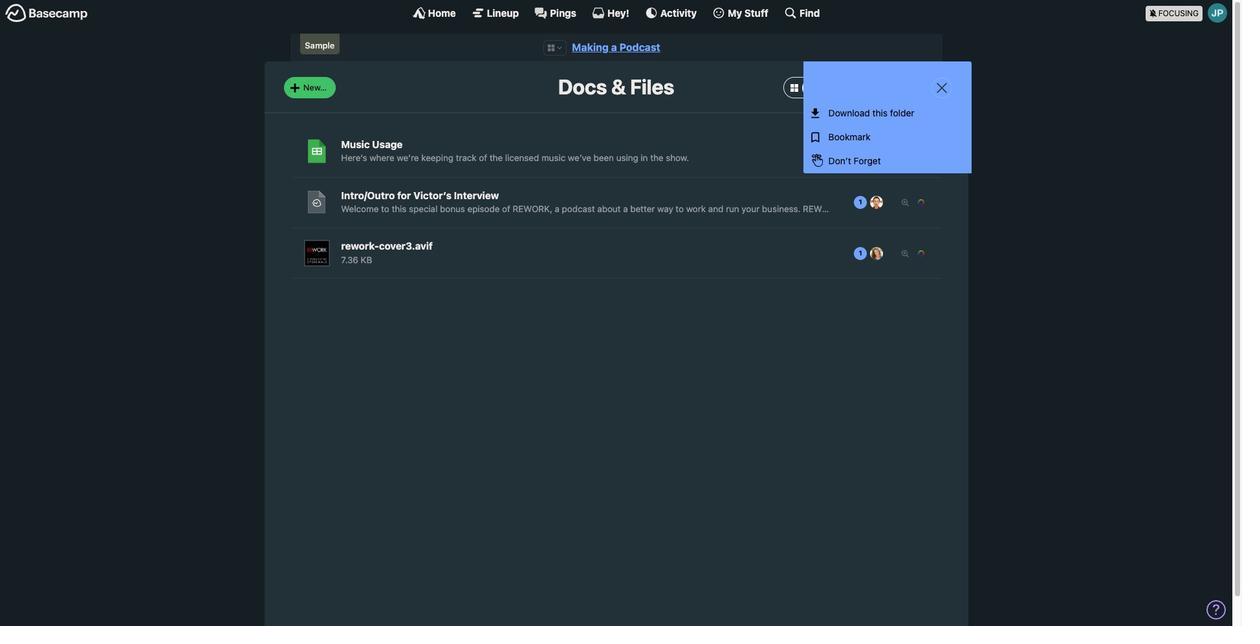 Task type: describe. For each thing, give the bounding box(es) containing it.
of
[[479, 153, 487, 163]]

color for color it white image
[[855, 190, 881, 201]]

james peterson image
[[1208, 3, 1227, 23]]

focusing button
[[1146, 0, 1232, 25]]

activity link
[[645, 6, 697, 19]]

1 the from the left
[[490, 153, 503, 163]]

hey!
[[607, 7, 629, 18]]

lineup
[[487, 7, 519, 18]]

color it red image for color it blue icon
[[892, 312, 906, 326]]

here's
[[341, 153, 367, 163]]

annie bryan image
[[870, 196, 883, 209]]

my stuff
[[728, 7, 769, 18]]

switch accounts image
[[5, 3, 88, 23]]

download this folder link
[[803, 102, 971, 126]]

using
[[616, 153, 638, 163]]

focusing
[[1159, 8, 1199, 18]]

me for color it orange icon
[[883, 190, 898, 201]]

been
[[594, 153, 614, 163]]

color me in! for 1st color it orange image from the top of the page
[[855, 241, 912, 252]]

new… button
[[284, 77, 336, 98]]

color it yellow image
[[861, 261, 875, 275]]

music usage here's where we're keeping track of the licensed music we've been using in the show.
[[341, 138, 689, 163]]

pings
[[550, 7, 576, 18]]

interview
[[454, 189, 499, 201]]

we're
[[397, 153, 419, 163]]

sample element
[[300, 34, 340, 55]]

show.
[[666, 153, 689, 163]]

music
[[541, 153, 566, 163]]

2 color it white image from the top
[[845, 312, 859, 326]]

me for 1st color it orange image from the top of the page
[[883, 241, 898, 252]]

files
[[630, 75, 674, 99]]

kb
[[361, 255, 372, 265]]

bookmark
[[829, 131, 871, 142]]

docs & files
[[558, 75, 674, 99]]

color it brown image for color it red icon related to first color it blue image from the bottom of the page
[[892, 280, 906, 294]]

color it blue image
[[861, 331, 875, 345]]

stuff
[[745, 7, 769, 18]]

my
[[728, 7, 742, 18]]

color it gray image for color it pink image for color it red icon related to first color it blue image from the bottom of the page
[[908, 280, 921, 294]]

2 the from the left
[[650, 153, 664, 163]]

2 color it blue image from the top
[[861, 280, 875, 294]]

1 color it orange image from the top
[[877, 261, 890, 275]]

color it red image
[[892, 210, 906, 224]]

2 color it purple image from the top
[[845, 280, 859, 294]]

intro/outro
[[341, 189, 395, 201]]

don't forget link
[[803, 149, 971, 173]]

&
[[611, 75, 626, 99]]

home link
[[412, 6, 456, 19]]

1 color it blue image from the top
[[861, 229, 875, 243]]

color it orange image
[[877, 210, 890, 224]]

forget
[[854, 155, 881, 166]]

2 color it yellow image from the top
[[861, 312, 875, 326]]

folder
[[890, 108, 914, 119]]

2 color it orange image from the top
[[877, 312, 890, 326]]

1 color it brown image from the top
[[892, 229, 906, 243]]

find
[[800, 7, 820, 18]]

1 for rework-cover3.avif
[[859, 249, 862, 257]]



Task type: locate. For each thing, give the bounding box(es) containing it.
color it pink image for color it red image
[[908, 210, 921, 224]]

the right of
[[490, 153, 503, 163]]

in! right cheryl walters image
[[900, 241, 912, 252]]

2 color it brown image from the top
[[892, 280, 906, 294]]

2 color it red image from the top
[[892, 312, 906, 326]]

2 color from the top
[[855, 241, 881, 252]]

rework-
[[341, 240, 379, 252]]

0 vertical spatial 1
[[859, 198, 862, 206]]

color it pink image for color it red icon related to first color it blue image from the bottom of the page
[[908, 261, 921, 275]]

2 color it gray image from the top
[[908, 280, 921, 294]]

making a podcast link
[[572, 41, 660, 53]]

color it gray image for color it pink image related to color it red icon for color it blue icon
[[908, 331, 921, 345]]

1 color it green image from the top
[[877, 229, 890, 243]]

1 vertical spatial in!
[[900, 241, 912, 252]]

in
[[641, 153, 648, 163]]

0 vertical spatial color it green image
[[877, 229, 890, 243]]

2 vertical spatial color it brown image
[[892, 331, 906, 345]]

color it green image up cheryl walters image
[[877, 229, 890, 243]]

download
[[829, 108, 870, 119]]

1 vertical spatial color it purple image
[[845, 280, 859, 294]]

color me in! up color it yellow icon
[[855, 241, 912, 252]]

1 color it purple image from the top
[[845, 229, 859, 243]]

1 me from the top
[[883, 190, 898, 201]]

0 vertical spatial in!
[[900, 190, 912, 201]]

color up color it white image
[[855, 190, 881, 201]]

a
[[611, 41, 617, 53]]

1 color it red image from the top
[[892, 261, 906, 275]]

breadcrumb element
[[290, 34, 942, 62]]

color
[[855, 190, 881, 201], [855, 241, 881, 252]]

where
[[370, 153, 394, 163]]

0 vertical spatial color it brown image
[[892, 229, 906, 243]]

2 vertical spatial color it pink image
[[908, 312, 921, 326]]

2 1 from the top
[[859, 249, 862, 257]]

sample
[[305, 40, 335, 51]]

bookmark link
[[803, 126, 971, 149]]

1 color it pink image from the top
[[908, 210, 921, 224]]

we've
[[568, 153, 591, 163]]

1 vertical spatial color it blue image
[[861, 280, 875, 294]]

color it green image right color it blue icon
[[877, 331, 890, 345]]

color it brown image right color it green image
[[892, 280, 906, 294]]

1 color it white image from the top
[[845, 261, 859, 275]]

1 left annie bryan image
[[859, 198, 862, 206]]

color it yellow image up color it blue icon
[[861, 312, 875, 326]]

color it white image up color it purple image
[[845, 312, 859, 326]]

docs
[[558, 75, 607, 99]]

color it green image
[[877, 229, 890, 243], [877, 331, 890, 345]]

home
[[428, 7, 456, 18]]

2 me from the top
[[883, 241, 898, 252]]

cover3.avif
[[379, 240, 433, 252]]

track
[[456, 153, 477, 163]]

color it brown image
[[892, 229, 906, 243], [892, 280, 906, 294], [892, 331, 906, 345]]

1 vertical spatial color it white image
[[845, 312, 859, 326]]

pings button
[[534, 6, 576, 19]]

None submit
[[865, 253, 902, 273], [865, 304, 902, 324], [865, 355, 902, 375], [865, 253, 902, 273], [865, 304, 902, 324], [865, 355, 902, 375]]

lineup link
[[471, 6, 519, 19]]

victor's
[[413, 189, 452, 201]]

me down color it orange icon
[[883, 241, 898, 252]]

0 vertical spatial color it white image
[[845, 261, 859, 275]]

1 vertical spatial color it gray image
[[908, 280, 921, 294]]

for
[[397, 189, 411, 201]]

0 vertical spatial color
[[855, 190, 881, 201]]

color it orange image down color it green image
[[877, 312, 890, 326]]

color it red image for first color it blue image from the bottom of the page
[[892, 261, 906, 275]]

color it white image
[[845, 261, 859, 275], [845, 312, 859, 326]]

rework-cover3.avif 7.36 kb
[[341, 240, 433, 265]]

color it yellow image
[[861, 210, 875, 224], [861, 312, 875, 326]]

in! up color it red image
[[900, 190, 912, 201]]

3 color it brown image from the top
[[892, 331, 906, 345]]

2 color it pink image from the top
[[908, 261, 921, 275]]

color it gray image
[[908, 229, 921, 243], [908, 280, 921, 294], [908, 331, 921, 345]]

me
[[883, 190, 898, 201], [883, 241, 898, 252]]

1 vertical spatial 1
[[859, 249, 862, 257]]

1 vertical spatial color it pink image
[[908, 261, 921, 275]]

color it orange image
[[877, 261, 890, 275], [877, 312, 890, 326]]

main element
[[0, 0, 1232, 25]]

0 vertical spatial me
[[883, 190, 898, 201]]

0 vertical spatial color it purple image
[[845, 229, 859, 243]]

my stuff button
[[712, 6, 769, 19]]

podcast
[[620, 41, 660, 53]]

the
[[490, 153, 503, 163], [650, 153, 664, 163]]

1 vertical spatial color
[[855, 241, 881, 252]]

color it purple image
[[845, 229, 859, 243], [845, 280, 859, 294]]

hey! button
[[592, 6, 629, 19]]

color it pink image for color it red icon for color it blue icon
[[908, 312, 921, 326]]

color it red image
[[892, 261, 906, 275], [892, 312, 906, 326]]

activity
[[660, 7, 697, 18]]

licensed
[[505, 153, 539, 163]]

new…
[[303, 82, 327, 92]]

in!
[[900, 190, 912, 201], [900, 241, 912, 252]]

1 vertical spatial me
[[883, 241, 898, 252]]

color it white image left color it yellow icon
[[845, 261, 859, 275]]

the right in
[[650, 153, 664, 163]]

1 vertical spatial color it brown image
[[892, 280, 906, 294]]

2 color it green image from the top
[[877, 331, 890, 345]]

1 color from the top
[[855, 190, 881, 201]]

0 vertical spatial color it gray image
[[908, 229, 921, 243]]

0 vertical spatial color it yellow image
[[861, 210, 875, 224]]

color it blue image
[[861, 229, 875, 243], [861, 280, 875, 294]]

color it blue image up cheryl walters image
[[861, 229, 875, 243]]

color it brown image right color it blue icon
[[892, 331, 906, 345]]

download this folder
[[829, 108, 914, 119]]

1 vertical spatial color it yellow image
[[861, 312, 875, 326]]

0 vertical spatial color it pink image
[[908, 210, 921, 224]]

1 vertical spatial color it orange image
[[877, 312, 890, 326]]

1 for intro/outro for victor's interview
[[859, 198, 862, 206]]

color for 1st color it white icon
[[855, 241, 881, 252]]

color me in! up color it orange icon
[[855, 190, 912, 201]]

don't forget
[[829, 155, 881, 166]]

1 color it yellow image from the top
[[861, 210, 875, 224]]

color it brown image down color it red image
[[892, 229, 906, 243]]

color it orange image right color it yellow icon
[[877, 261, 890, 275]]

0 vertical spatial color it red image
[[892, 261, 906, 275]]

1 color it gray image from the top
[[908, 229, 921, 243]]

color it green image
[[877, 280, 890, 294]]

7.36
[[341, 255, 358, 265]]

1 in! from the top
[[900, 190, 912, 201]]

3 color it gray image from the top
[[908, 331, 921, 345]]

color it yellow image right color it white image
[[861, 210, 875, 224]]

color it brown image for color it red icon for color it blue icon
[[892, 331, 906, 345]]

making a podcast
[[572, 41, 660, 53]]

color me in!
[[855, 190, 912, 201], [855, 241, 912, 252]]

3 color it pink image from the top
[[908, 312, 921, 326]]

find button
[[784, 6, 820, 19]]

this
[[873, 108, 888, 119]]

1 left cheryl walters image
[[859, 249, 862, 257]]

intro/outro for victor's interview
[[341, 189, 499, 201]]

color it pink image
[[908, 210, 921, 224], [908, 261, 921, 275], [908, 312, 921, 326]]

usage
[[372, 138, 403, 150]]

1 vertical spatial color it red image
[[892, 312, 906, 326]]

2 vertical spatial color it gray image
[[908, 331, 921, 345]]

keeping
[[421, 153, 453, 163]]

0 vertical spatial color it orange image
[[877, 261, 890, 275]]

1 1 from the top
[[859, 198, 862, 206]]

1 vertical spatial color me in!
[[855, 241, 912, 252]]

color up color it yellow icon
[[855, 241, 881, 252]]

0 vertical spatial color me in!
[[855, 190, 912, 201]]

me up color it orange icon
[[883, 190, 898, 201]]

color it white image
[[845, 210, 859, 224]]

0 vertical spatial color it blue image
[[861, 229, 875, 243]]

color it purple image
[[845, 331, 859, 345]]

color it blue image left color it green image
[[861, 280, 875, 294]]

music
[[341, 138, 370, 150]]

1
[[859, 198, 862, 206], [859, 249, 862, 257]]

color it purple image left color it green image
[[845, 280, 859, 294]]

color me in! for color it orange icon
[[855, 190, 912, 201]]

1 color me in! from the top
[[855, 190, 912, 201]]

1 vertical spatial color it green image
[[877, 331, 890, 345]]

color it purple image down color it white image
[[845, 229, 859, 243]]

0 horizontal spatial the
[[490, 153, 503, 163]]

1 horizontal spatial the
[[650, 153, 664, 163]]

cheryl walters image
[[870, 247, 883, 260]]

2 in! from the top
[[900, 241, 912, 252]]

2 color me in! from the top
[[855, 241, 912, 252]]

making
[[572, 41, 609, 53]]

don't
[[829, 155, 851, 166]]



Task type: vqa. For each thing, say whether or not it's contained in the screenshot.
to to the right
no



